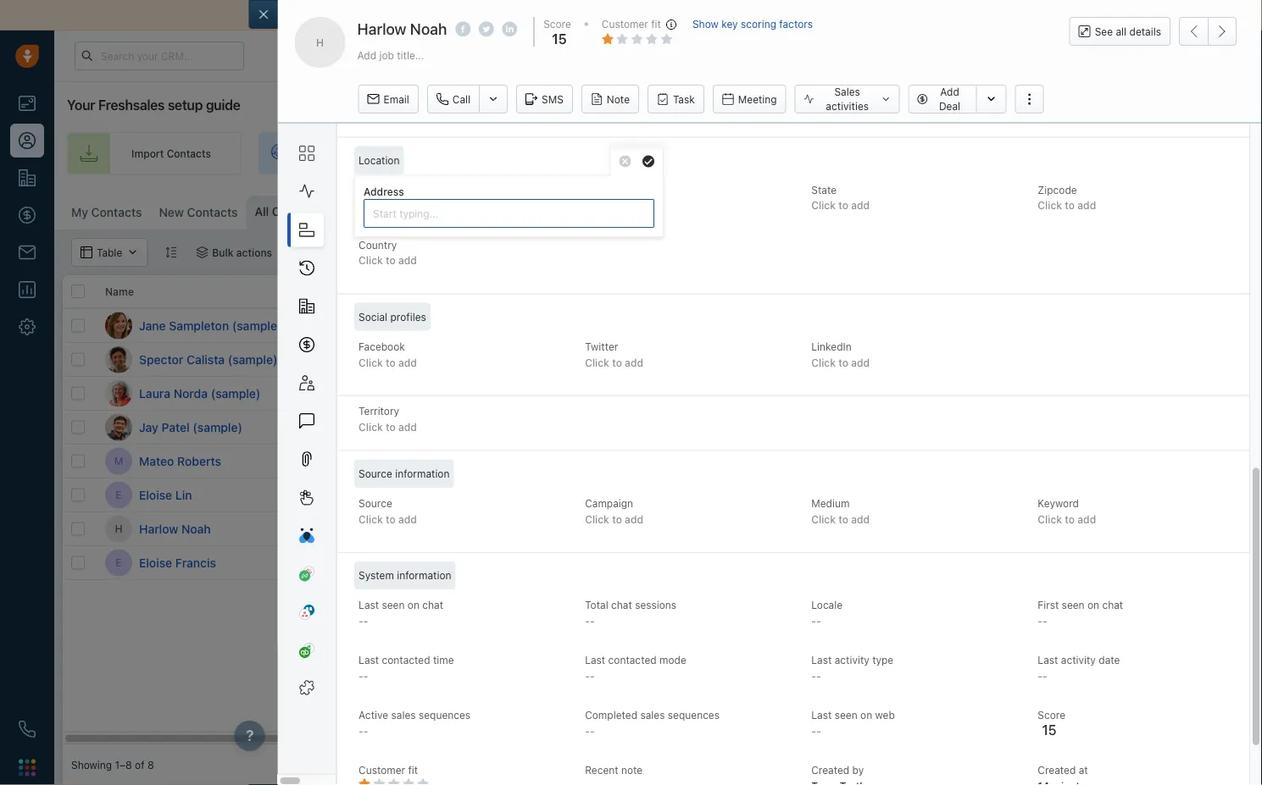 Task type: vqa. For each thing, say whether or not it's contained in the screenshot.


Task type: describe. For each thing, give the bounding box(es) containing it.
activity for last activity date --
[[1061, 655, 1096, 667]]

email
[[384, 93, 409, 105]]

laura norda (sample) link
[[139, 385, 261, 402]]

source information
[[358, 468, 449, 480]]

type
[[872, 655, 893, 667]]

team
[[597, 147, 621, 159]]

press space to select this row. row containing spector calista (sample)
[[63, 343, 317, 377]]

call
[[453, 93, 471, 105]]

total chat sessions --
[[585, 600, 676, 627]]

information for last seen on chat --
[[397, 570, 451, 582]]

press space to select this row. row containing spectorcalista@gmail.com
[[317, 343, 1262, 377]]

0 vertical spatial fit
[[651, 18, 661, 30]]

contacts right all
[[272, 205, 323, 219]]

+ add task for spectorcalista@gmail.com
[[580, 354, 631, 366]]

send email image
[[1095, 49, 1106, 63]]

spectorcalista@gmail.com link
[[326, 351, 452, 369]]

system information
[[358, 570, 451, 582]]

phone element
[[10, 713, 44, 747]]

seen for first seen on chat --
[[1062, 600, 1084, 612]]

filter by
[[313, 247, 353, 259]]

click inside 'medium click to add'
[[811, 514, 835, 526]]

h inside "row"
[[115, 523, 123, 535]]

Address text field
[[363, 199, 654, 228]]

what's new image
[[1139, 51, 1151, 63]]

+ add task for harlownoah1@gmail.com
[[580, 524, 631, 535]]

0 horizontal spatial fit
[[408, 765, 418, 777]]

jaypatelsample@gmail.com
[[326, 420, 456, 432]]

freshsales
[[98, 97, 165, 113]]

data
[[580, 8, 605, 22]]

your for import
[[520, 8, 545, 22]]

import contacts inside button
[[1036, 204, 1115, 216]]

work
[[453, 286, 479, 298]]

press space to select this row. row containing laura norda (sample)
[[63, 377, 317, 411]]

seen for last seen on web --
[[834, 710, 857, 722]]

(sample) for jane sampleton (sample)
[[232, 319, 282, 333]]

row group containing 37
[[317, 309, 1262, 581]]

scratch.
[[783, 8, 829, 22]]

mateo
[[139, 454, 174, 468]]

press space to select this row. row containing jay patel (sample)
[[63, 411, 317, 445]]

contacts inside import contacts link
[[167, 147, 211, 159]]

add inside state click to add
[[851, 200, 870, 212]]

city click to add
[[585, 184, 643, 212]]

on for last seen on web
[[860, 710, 872, 722]]

1 vertical spatial 8
[[147, 760, 154, 771]]

from
[[753, 8, 780, 22]]

to inside source click to add
[[385, 514, 395, 526]]

press space to select this row. row containing jane sampleton (sample)
[[63, 309, 317, 343]]

owner
[[991, 286, 1022, 298]]

click inside source click to add
[[358, 514, 383, 526]]

acme inc 
[[1216, 388, 1262, 400]]

harlow inside press space to select this row. "row"
[[139, 522, 178, 536]]

terry for eloiselin621@gmail.com
[[982, 490, 1006, 501]]

1 horizontal spatial score
[[707, 286, 736, 298]]

linkedin click to add
[[811, 341, 870, 369]]

of
[[135, 760, 145, 771]]

(sa
[[1251, 422, 1262, 434]]

1 horizontal spatial your
[[572, 147, 594, 159]]

eloiselin621@gmail.com
[[326, 488, 440, 500]]

add for lauranordasample@gmail.com
[[589, 388, 608, 400]]

14 for mateoroberts871@gmail.com
[[707, 453, 722, 469]]

1 vertical spatial customer fit
[[358, 765, 418, 777]]

to inside linkedin click to add
[[838, 357, 848, 369]]

show key scoring factors
[[693, 18, 813, 30]]

1 vertical spatial container_wx8msf4aqz5i3rn1 image
[[966, 388, 978, 400]]

click inside facebook click to add
[[358, 357, 383, 369]]

mateoroberts871@gmail.com
[[326, 454, 466, 466]]

eloise francis
[[139, 556, 216, 570]]

web
[[875, 710, 895, 722]]

leads
[[404, 147, 431, 159]]

sales activities
[[826, 86, 869, 112]]

last for last contacted mode
[[585, 655, 605, 667]]

container_wx8msf4aqz5i3rn1 image
[[294, 247, 306, 259]]

next activity
[[580, 286, 643, 298]]

first seen on chat --
[[1038, 600, 1123, 627]]

see all details
[[1095, 25, 1162, 37]]

territory
[[358, 405, 399, 417]]

0 vertical spatial customer
[[602, 18, 648, 30]]

+ click to add for spectorcalista@gmail.com
[[834, 354, 901, 366]]

corp
[[1225, 422, 1248, 434]]

click inside city click to add
[[585, 200, 609, 212]]

inc
[[1246, 388, 1260, 400]]

to inside city click to add
[[612, 200, 622, 212]]

key
[[722, 18, 738, 30]]

contacted for mode
[[608, 655, 656, 667]]

click inside country click to add
[[358, 255, 383, 267]]

lauranordasample@gmail.com
[[326, 386, 470, 398]]

⌘ o
[[467, 207, 487, 219]]

contacts inside the import contacts button
[[1071, 204, 1115, 216]]

h inside dialog
[[316, 36, 324, 48]]

noah inside dialog
[[410, 19, 447, 38]]

12 more... button
[[376, 201, 458, 225]]

press space to select this row. row containing harlownoah1@gmail.com
[[317, 513, 1262, 547]]

jay patel (sample) link
[[139, 419, 242, 436]]

my contacts
[[71, 206, 142, 220]]

new contacts
[[159, 206, 238, 220]]

phone image
[[19, 721, 36, 738]]

bring
[[323, 147, 349, 159]]

note
[[621, 765, 642, 777]]

s image
[[105, 346, 132, 373]]

contacted for time
[[381, 655, 430, 667]]

linkedin
[[811, 341, 851, 353]]

add inside keyword click to add
[[1077, 514, 1096, 526]]

created for created at
[[1038, 765, 1076, 777]]

1 vertical spatial noah
[[181, 522, 211, 536]]

system
[[358, 570, 394, 582]]

import inside button
[[1036, 204, 1068, 216]]

press space to select this row. row containing eloise lin
[[63, 479, 317, 513]]

date
[[1099, 655, 1120, 667]]

press space to select this row. row containing mateo roberts
[[63, 445, 317, 479]]

see all details button
[[1070, 17, 1171, 46]]

sales for sales activities
[[835, 86, 860, 98]]

task button
[[648, 85, 704, 114]]

container_wx8msf4aqz5i3rn1 image inside bulk actions button
[[196, 247, 208, 259]]

to inside state click to add
[[838, 200, 848, 212]]

(sample) for spector calista (sample)
[[228, 353, 278, 367]]

source for information
[[358, 468, 392, 480]]

janesampleton@gmail.com link
[[326, 317, 454, 335]]

to inside twitter click to add
[[612, 357, 622, 369]]

laura
[[139, 387, 171, 401]]

1 horizontal spatial import
[[463, 8, 501, 22]]

14 for eloisefrancis23@gmail.com
[[707, 555, 722, 571]]

j image for jay patel (sample)
[[105, 414, 132, 441]]

2 vertical spatial score
[[1038, 710, 1065, 722]]

(sample) for jay patel (sample)
[[193, 421, 242, 435]]

(sample) for laura norda (sample)
[[211, 387, 261, 401]]

eloisefrancis23@gmail.com + click to add
[[326, 556, 519, 567]]

0 vertical spatial score
[[544, 18, 571, 30]]

all
[[255, 205, 269, 219]]

email button
[[358, 85, 419, 114]]

add job title...
[[357, 50, 424, 61]]

contacts right new
[[187, 206, 238, 220]]

to inside 'medium click to add'
[[838, 514, 848, 526]]

at
[[1079, 765, 1088, 777]]

details
[[1130, 25, 1162, 37]]

activity for last activity type --
[[834, 655, 869, 667]]

bulk actions
[[212, 247, 272, 259]]

mateo roberts
[[139, 454, 221, 468]]

+ click to add for eloiselin621@gmail.com
[[834, 490, 901, 501]]

seen for last seen on chat --
[[381, 600, 404, 612]]

start
[[724, 8, 750, 22]]

15 button
[[548, 31, 567, 47]]

0 horizontal spatial import contacts
[[131, 147, 211, 159]]

active sales sequences --
[[358, 710, 470, 738]]

0 horizontal spatial score 15
[[544, 18, 571, 47]]

add inside source click to add
[[398, 514, 417, 526]]

add inside "add deal"
[[940, 86, 960, 98]]

4 link
[[1172, 39, 1199, 69]]

sales owner
[[961, 286, 1022, 298]]

add inside linkedin click to add
[[851, 357, 870, 369]]

keyword click to add
[[1038, 498, 1096, 526]]

tags
[[834, 286, 858, 298]]

my
[[71, 206, 88, 220]]

click inside linkedin click to add
[[811, 357, 835, 369]]

sequences for completed sales sequences
[[668, 710, 719, 722]]

task for lauranordasample@gmail.com
[[611, 388, 631, 400]]

sales for completed sales sequences --
[[640, 710, 665, 722]]

harlownoah1@gmail.com
[[326, 522, 444, 534]]

bring in website leads
[[323, 147, 431, 159]]

last for last activity type
[[811, 655, 832, 667]]

⌘
[[467, 207, 476, 219]]

roberts
[[177, 454, 221, 468]]

4167348672 link
[[453, 385, 514, 403]]

city
[[585, 184, 604, 196]]

1 vertical spatial 15
[[1042, 722, 1056, 739]]

jay patel (sample)
[[139, 421, 242, 435]]

show key scoring factors link
[[693, 17, 813, 49]]

status
[[1089, 286, 1121, 298]]

to inside keyword click to add
[[1065, 514, 1075, 526]]

active
[[358, 710, 388, 722]]

eloise for eloise francis
[[139, 556, 172, 570]]

last for last contacted time
[[358, 655, 379, 667]]

1 horizontal spatial sales
[[548, 8, 577, 22]]

all for import
[[504, 8, 516, 22]]

facebook circled image
[[456, 20, 471, 38]]

import contacts button
[[1013, 196, 1124, 225]]

note
[[607, 93, 630, 105]]

grid containing 37
[[63, 276, 1262, 745]]

add inside campaign click to add
[[625, 514, 643, 526]]

task for harlownoah1@gmail.com
[[611, 524, 631, 535]]

+ add task for lauranordasample@gmail.com
[[580, 388, 631, 400]]

1 terry turtle from the top
[[982, 388, 1037, 400]]

last seen on web --
[[811, 710, 895, 738]]

state
[[811, 184, 836, 196]]

+ add task for eloiselin621@gmail.com
[[580, 490, 631, 501]]

sampleton
[[169, 319, 229, 333]]

task
[[673, 93, 695, 105]]

country click to add
[[358, 239, 417, 267]]

sessions
[[635, 600, 676, 612]]



Task type: locate. For each thing, give the bounding box(es) containing it.
your right up
[[1225, 147, 1247, 159]]

e corp (sa
[[1216, 422, 1262, 434]]

1 horizontal spatial sequences
[[668, 710, 719, 722]]

so
[[608, 8, 621, 22]]

0 vertical spatial turtle
[[1009, 388, 1037, 400]]

1 vertical spatial fit
[[408, 765, 418, 777]]

1 sequences from the left
[[418, 710, 470, 722]]

see
[[1095, 25, 1113, 37]]

import contacts down setup
[[131, 147, 211, 159]]

2 vertical spatial import
[[1036, 204, 1068, 216]]

eloise for eloise lin
[[139, 488, 172, 502]]

1 horizontal spatial activity
[[834, 655, 869, 667]]

sequences inside active sales sequences --
[[418, 710, 470, 722]]

0 horizontal spatial seen
[[381, 600, 404, 612]]

seen inside first seen on chat --
[[1062, 600, 1084, 612]]

last down first
[[1038, 655, 1058, 667]]

1 contacted from the left
[[381, 655, 430, 667]]

invite your team
[[542, 147, 621, 159]]

1 horizontal spatial score 15
[[1038, 710, 1065, 739]]

activity right next
[[606, 286, 643, 298]]

chat for last seen on chat --
[[422, 600, 443, 612]]

sequences inside completed sales sequences --
[[668, 710, 719, 722]]

add for eloiselin621@gmail.com
[[589, 490, 608, 501]]

0 vertical spatial harlow
[[357, 19, 406, 38]]

chat down system information
[[422, 600, 443, 612]]

15 up created at
[[1042, 722, 1056, 739]]

0 vertical spatial noah
[[410, 19, 447, 38]]

1 + click to  from the top
[[1216, 456, 1262, 468]]

4 + add task from the top
[[580, 524, 631, 535]]

(sample) down laura norda (sample) link
[[193, 421, 242, 435]]

all right twitter circled image
[[504, 8, 516, 22]]

1 horizontal spatial 15
[[1042, 722, 1056, 739]]

country
[[358, 239, 397, 251]]

add inside territory click to add
[[398, 421, 417, 433]]

add inside 'medium click to add'
[[851, 514, 870, 526]]

2 vertical spatial e
[[116, 557, 122, 569]]

2 14 from the top
[[707, 555, 722, 571]]

(sample)
[[232, 319, 282, 333], [228, 353, 278, 367], [211, 387, 261, 401], [193, 421, 242, 435]]

0 horizontal spatial customer fit
[[358, 765, 418, 777]]

1 vertical spatial eloise
[[139, 556, 172, 570]]

by down "last seen on web --"
[[852, 765, 864, 777]]

chat right total at the left of page
[[611, 600, 632, 612]]

row group containing jane sampleton (sample)
[[63, 309, 317, 581]]

0 horizontal spatial container_wx8msf4aqz5i3rn1 image
[[196, 247, 208, 259]]

harlow up job
[[357, 19, 406, 38]]

j image left jay
[[105, 414, 132, 441]]

add deal button
[[909, 85, 976, 114]]

1 vertical spatial source
[[358, 498, 392, 510]]

last up active
[[358, 655, 379, 667]]

sales up activities
[[835, 86, 860, 98]]

add
[[625, 200, 643, 212], [851, 200, 870, 212], [1077, 200, 1096, 212], [398, 255, 417, 267], [882, 354, 901, 366], [398, 357, 417, 369], [625, 357, 643, 369], [851, 357, 870, 369], [882, 388, 901, 400], [398, 421, 417, 433], [501, 454, 519, 466], [501, 488, 519, 500], [882, 490, 901, 501], [398, 514, 417, 526], [625, 514, 643, 526], [851, 514, 870, 526], [1077, 514, 1096, 526], [882, 523, 901, 535], [501, 556, 519, 567]]

1 horizontal spatial h
[[316, 36, 324, 48]]

sequences
[[418, 710, 470, 722], [668, 710, 719, 722]]

to inside territory click to add
[[385, 421, 395, 433]]

invite
[[542, 147, 569, 159]]

1 j image from the top
[[105, 312, 132, 340]]

seen right first
[[1062, 600, 1084, 612]]

note button
[[581, 85, 639, 114]]

2 + add task from the top
[[580, 388, 631, 400]]

3 + add task from the top
[[580, 490, 631, 501]]

contacted inside the last contacted mode --
[[608, 655, 656, 667]]

(sample) inside spector calista (sample) link
[[228, 353, 278, 367]]

set up your sal
[[1191, 147, 1262, 159]]

1 vertical spatial score
[[707, 286, 736, 298]]

e left corp
[[1216, 422, 1222, 434]]

1 vertical spatial h
[[115, 523, 123, 535]]

3 turtle from the top
[[1009, 523, 1037, 535]]

harlow inside dialog
[[357, 19, 406, 38]]

keyword
[[1038, 498, 1079, 510]]

0 vertical spatial score 15
[[544, 18, 571, 47]]

0 horizontal spatial activity
[[606, 286, 643, 298]]

0 horizontal spatial your
[[520, 8, 545, 22]]

by inside button
[[341, 247, 353, 259]]

seen inside last seen on chat --
[[381, 600, 404, 612]]

activity left the date
[[1061, 655, 1096, 667]]

to inside facebook click to add
[[385, 357, 395, 369]]

(sample) inside laura norda (sample) link
[[211, 387, 261, 401]]

(sample) inside the "jay patel (sample)" link
[[193, 421, 242, 435]]

acme inc link
[[1216, 388, 1262, 400]]

score
[[544, 18, 571, 30], [707, 286, 736, 298], [1038, 710, 1065, 722]]

on right first
[[1087, 600, 1099, 612]]

seen
[[381, 600, 404, 612], [1062, 600, 1084, 612], [834, 710, 857, 722]]

import down your freshsales setup guide
[[131, 147, 164, 159]]

1 horizontal spatial harlow noah
[[357, 19, 447, 38]]

set
[[1191, 147, 1207, 159]]

e for eloise lin
[[116, 490, 122, 501]]

facebook
[[358, 341, 405, 353]]

2 source from the top
[[358, 498, 392, 510]]

2 j image from the top
[[105, 414, 132, 441]]

0 vertical spatial e
[[1216, 422, 1222, 434]]

turtle for harlownoah1@gmail.com
[[1009, 523, 1037, 535]]

1 horizontal spatial import contacts
[[1036, 204, 1115, 216]]

1 horizontal spatial 8
[[331, 206, 338, 218]]

2 horizontal spatial chat
[[1102, 600, 1123, 612]]

0 horizontal spatial harlow noah
[[139, 522, 211, 536]]

twitter circled image
[[479, 20, 494, 38]]

0 vertical spatial 8
[[331, 206, 338, 218]]

created left at at the bottom of the page
[[1038, 765, 1076, 777]]

0 vertical spatial eloise
[[139, 488, 172, 502]]

information for source click to add
[[395, 468, 449, 480]]

click
[[585, 200, 609, 212], [811, 200, 835, 212], [1038, 200, 1062, 212], [358, 255, 383, 267], [844, 354, 867, 366], [358, 357, 383, 369], [585, 357, 609, 369], [811, 357, 835, 369], [844, 388, 867, 400], [358, 421, 383, 433], [462, 454, 486, 466], [1225, 456, 1249, 468], [462, 488, 486, 500], [844, 490, 867, 501], [1225, 490, 1249, 501], [358, 514, 383, 526], [585, 514, 609, 526], [811, 514, 835, 526], [1038, 514, 1062, 526], [844, 523, 867, 535], [1225, 523, 1249, 535], [462, 556, 486, 567], [1225, 557, 1249, 569]]

sequences down time at the bottom of the page
[[418, 710, 470, 722]]

sales
[[548, 8, 577, 22], [391, 710, 415, 722], [640, 710, 665, 722]]

0 vertical spatial container_wx8msf4aqz5i3rn1 image
[[196, 247, 208, 259]]

8 inside all contacts 8
[[331, 206, 338, 218]]

activity inside last activity type --
[[834, 655, 869, 667]]

1 vertical spatial 14
[[707, 555, 722, 571]]

1 vertical spatial j image
[[105, 414, 132, 441]]

2 vertical spatial turtle
[[1009, 523, 1037, 535]]

0 vertical spatial customer fit
[[602, 18, 661, 30]]

+ click to add for lauranordasample@gmail.com
[[834, 388, 901, 400]]

import contacts down zipcode
[[1036, 204, 1115, 216]]

sal
[[1250, 147, 1262, 159]]

1 vertical spatial by
[[852, 765, 864, 777]]

3 terry from the top
[[982, 523, 1006, 535]]

1 horizontal spatial created
[[1038, 765, 1076, 777]]

0 horizontal spatial chat
[[422, 600, 443, 612]]

chat inside total chat sessions --
[[611, 600, 632, 612]]

contacted left time at the bottom of the page
[[381, 655, 430, 667]]

3 + click to  from the top
[[1216, 523, 1262, 535]]

social
[[358, 311, 387, 323]]

1 horizontal spatial sales
[[961, 286, 988, 298]]

recent
[[585, 765, 618, 777]]

last contacted mode --
[[585, 655, 686, 683]]

terry turtle
[[982, 388, 1037, 400], [982, 490, 1037, 501], [982, 523, 1037, 535]]

source for click
[[358, 498, 392, 510]]

0 horizontal spatial sales
[[391, 710, 415, 722]]

j image
[[105, 312, 132, 340], [105, 414, 132, 441]]

0 horizontal spatial contacted
[[381, 655, 430, 667]]

harlow noah link
[[139, 521, 211, 538]]

last for last seen on chat
[[358, 600, 379, 612]]

sales inside completed sales sequences --
[[640, 710, 665, 722]]

2 task from the top
[[611, 388, 631, 400]]

sales right completed
[[640, 710, 665, 722]]

4167348672
[[453, 386, 514, 398]]

0 horizontal spatial all
[[504, 8, 516, 22]]

0 vertical spatial terry turtle
[[982, 388, 1037, 400]]

1 horizontal spatial seen
[[834, 710, 857, 722]]

+ click to  for harlownoah1@gmail.com
[[1216, 523, 1262, 535]]

1 vertical spatial terry
[[982, 490, 1006, 501]]

0 vertical spatial information
[[395, 468, 449, 480]]

0 vertical spatial by
[[341, 247, 353, 259]]

4 + click to  from the top
[[1216, 557, 1262, 569]]

1 turtle from the top
[[1009, 388, 1037, 400]]

by
[[341, 247, 353, 259], [852, 765, 864, 777]]

click inside state click to add
[[811, 200, 835, 212]]

2 vertical spatial terry turtle
[[982, 523, 1037, 535]]

your right linkedin circled image on the left of the page
[[520, 8, 545, 22]]

customer fit
[[602, 18, 661, 30], [358, 765, 418, 777]]

all for see
[[1116, 25, 1127, 37]]

15 down import all your sales data "link"
[[552, 31, 567, 47]]

last down last activity type --
[[811, 710, 832, 722]]

noah
[[410, 19, 447, 38], [181, 522, 211, 536]]

1 horizontal spatial chat
[[611, 600, 632, 612]]

last activity date --
[[1038, 655, 1120, 683]]

add inside zipcode click to add
[[1077, 200, 1096, 212]]

last for last seen on web
[[811, 710, 832, 722]]

all inside button
[[1116, 25, 1127, 37]]

your freshsales setup guide
[[67, 97, 240, 113]]

add for harlownoah1@gmail.com
[[589, 524, 608, 535]]

15
[[552, 31, 567, 47], [1042, 722, 1056, 739]]

harlow noah dialog
[[249, 0, 1262, 786]]

0 vertical spatial 14
[[707, 453, 722, 469]]

2 terry turtle from the top
[[982, 490, 1037, 501]]

factors
[[779, 18, 813, 30]]

sequences down mode
[[668, 710, 719, 722]]

1 horizontal spatial customer fit
[[602, 18, 661, 30]]

on down system information
[[407, 600, 419, 612]]

contacts right my
[[91, 206, 142, 220]]

deal
[[939, 100, 961, 112]]

1 vertical spatial import
[[131, 147, 164, 159]]

container_wx8msf4aqz5i3rn1 image
[[196, 247, 208, 259], [966, 388, 978, 400]]

0 vertical spatial import contacts
[[131, 147, 211, 159]]

contacted inside last contacted time --
[[381, 655, 430, 667]]

Search your CRM... text field
[[75, 42, 244, 70]]

2 row group from the left
[[317, 309, 1262, 581]]

seen down system information
[[381, 600, 404, 612]]

1 vertical spatial information
[[397, 570, 451, 582]]

+ click to  for eloiselin621@gmail.com
[[1216, 490, 1262, 501]]

to inside campaign click to add
[[612, 514, 622, 526]]

2 turtle from the top
[[1009, 490, 1037, 501]]

1 task from the top
[[611, 354, 631, 366]]

chat up the date
[[1102, 600, 1123, 612]]

sales left owner
[[961, 286, 988, 298]]

eloise down harlow noah link
[[139, 556, 172, 570]]

contacted left mode
[[608, 655, 656, 667]]

2 vertical spatial terry
[[982, 523, 1006, 535]]

medium click to add
[[811, 498, 870, 526]]

2 contacted from the left
[[608, 655, 656, 667]]

(sample) down spector calista (sample) link at top left
[[211, 387, 261, 401]]

j image for jane sampleton (sample)
[[105, 312, 132, 340]]

on for first seen on chat
[[1087, 600, 1099, 612]]

e down 'm'
[[116, 490, 122, 501]]

press space to select this row. row containing 37
[[317, 377, 1262, 411]]

8 up filter by
[[331, 206, 338, 218]]

1 vertical spatial sales
[[961, 286, 988, 298]]

source up eloiselin621@gmail.com
[[358, 468, 392, 480]]

0 vertical spatial import
[[463, 8, 501, 22]]

zipcode
[[1038, 184, 1077, 196]]

chat inside first seen on chat --
[[1102, 600, 1123, 612]]

h
[[316, 36, 324, 48], [115, 523, 123, 535]]

click inside twitter click to add
[[585, 357, 609, 369]]

harlownoah1@gmail.com link
[[326, 520, 444, 538]]

press space to select this row. row containing eloise francis
[[63, 547, 317, 581]]

(sample) inside jane sampleton (sample) link
[[232, 319, 282, 333]]

last inside "last seen on web --"
[[811, 710, 832, 722]]

information down mateoroberts871@gmail.com
[[395, 468, 449, 480]]

on inside last seen on chat --
[[407, 600, 419, 612]]

terry for harlownoah1@gmail.com
[[982, 523, 1006, 535]]

have
[[680, 8, 706, 22]]

profiles
[[390, 311, 426, 323]]

8 right the of at left bottom
[[147, 760, 154, 771]]

2 terry from the top
[[982, 490, 1006, 501]]

eloisefrancis23@gmail.com
[[326, 556, 457, 567]]

1 vertical spatial customer
[[358, 765, 405, 777]]

task for spectorcalista@gmail.com
[[611, 354, 631, 366]]

1 terry from the top
[[982, 388, 1006, 400]]

1 vertical spatial turtle
[[1009, 490, 1037, 501]]

1 source from the top
[[358, 468, 392, 480]]

press space to select this row. row containing janesampleton@gmail.com
[[317, 309, 1262, 343]]

spector
[[139, 353, 183, 367]]

to inside zipcode click to add
[[1065, 200, 1075, 212]]

on left the web
[[860, 710, 872, 722]]

click inside zipcode click to add
[[1038, 200, 1062, 212]]

all right see
[[1116, 25, 1127, 37]]

by for created by
[[852, 765, 864, 777]]

harlow noah inside press space to select this row. "row"
[[139, 522, 211, 536]]

0 vertical spatial source
[[358, 468, 392, 480]]

1 created from the left
[[811, 765, 849, 777]]

laura norda (sample)
[[139, 387, 261, 401]]

0 horizontal spatial sequences
[[418, 710, 470, 722]]

row group
[[63, 309, 317, 581], [317, 309, 1262, 581]]

created down "last seen on web --"
[[811, 765, 849, 777]]

techcave
[[1216, 354, 1261, 366]]

3 terry turtle from the top
[[982, 523, 1037, 535]]

0 vertical spatial 15
[[552, 31, 567, 47]]

3 chat from the left
[[1102, 600, 1123, 612]]

2 horizontal spatial score
[[1038, 710, 1065, 722]]

your left team
[[572, 147, 594, 159]]

chat inside last seen on chat --
[[422, 600, 443, 612]]

add for spectorcalista@gmail.com
[[589, 354, 608, 366]]

sales inside sales activities
[[835, 86, 860, 98]]

1 + add task from the top
[[580, 354, 631, 366]]

2 horizontal spatial seen
[[1062, 600, 1084, 612]]

1 horizontal spatial noah
[[410, 19, 447, 38]]

last down total at the left of page
[[585, 655, 605, 667]]

1 vertical spatial import contacts
[[1036, 204, 1115, 216]]

noah up francis
[[181, 522, 211, 536]]

2 horizontal spatial activity
[[1061, 655, 1096, 667]]

2 created from the left
[[1038, 765, 1076, 777]]

spector calista (sample)
[[139, 353, 278, 367]]

sales
[[835, 86, 860, 98], [961, 286, 988, 298]]

facebook click to add
[[358, 341, 417, 369]]

more...
[[414, 207, 449, 219]]

chat for first seen on chat --
[[1102, 600, 1123, 612]]

press space to select this row. row
[[63, 309, 317, 343], [317, 309, 1262, 343], [63, 343, 317, 377], [317, 343, 1262, 377], [63, 377, 317, 411], [317, 377, 1262, 411], [63, 411, 317, 445], [317, 411, 1262, 445], [63, 445, 317, 479], [317, 445, 1262, 479], [63, 479, 317, 513], [317, 479, 1262, 513], [63, 513, 317, 547], [317, 513, 1262, 547], [63, 547, 317, 581], [317, 547, 1262, 581]]

1 horizontal spatial on
[[860, 710, 872, 722]]

+ click to  for mateoroberts871@gmail.com
[[1216, 456, 1262, 468]]

e for eloise francis
[[116, 557, 122, 569]]

noah up title...
[[410, 19, 447, 38]]

import all your sales data link
[[463, 8, 608, 22]]

click inside keyword click to add
[[1038, 514, 1062, 526]]

bring in website leads link
[[259, 132, 461, 175]]

import down zipcode
[[1036, 204, 1068, 216]]

bulk actions button
[[185, 238, 283, 267]]

to inside country click to add
[[385, 255, 395, 267]]

your for set
[[1225, 147, 1247, 159]]

o
[[479, 207, 487, 219]]

add inside twitter click to add
[[625, 357, 643, 369]]

0 horizontal spatial on
[[407, 600, 419, 612]]

sales right active
[[391, 710, 415, 722]]

qualified
[[1107, 388, 1150, 400]]

next
[[580, 286, 603, 298]]

last inside last activity type --
[[811, 655, 832, 667]]

scoring
[[741, 18, 777, 30]]

1 horizontal spatial harlow
[[357, 19, 406, 38]]

eloise left lin
[[139, 488, 172, 502]]

sales up 15 button
[[548, 8, 577, 22]]

1 vertical spatial harlow noah
[[139, 522, 211, 536]]

last down system
[[358, 600, 379, 612]]

click inside territory click to add
[[358, 421, 383, 433]]

on for last seen on chat
[[407, 600, 419, 612]]

last inside last seen on chat --
[[358, 600, 379, 612]]

1 horizontal spatial by
[[852, 765, 864, 777]]

grid
[[63, 276, 1262, 745]]

freshworks switcher image
[[19, 760, 36, 777]]

2 horizontal spatial your
[[1225, 147, 1247, 159]]

address up 12
[[363, 186, 404, 198]]

source inside source click to add
[[358, 498, 392, 510]]

twitter click to add
[[585, 341, 643, 369]]

4 task from the top
[[611, 524, 631, 535]]

12
[[400, 207, 411, 219]]

on inside "last seen on web --"
[[860, 710, 872, 722]]

created for created by
[[811, 765, 849, 777]]

actions
[[236, 247, 272, 259]]

linkedin circled image
[[502, 20, 517, 38]]

(sample) right sampleton
[[232, 319, 282, 333]]

sales inside active sales sequences --
[[391, 710, 415, 722]]

e left eloise francis link
[[116, 557, 122, 569]]

by right filter
[[341, 247, 353, 259]]

activity left 'type'
[[834, 655, 869, 667]]

import left linkedin circled image on the left of the page
[[463, 8, 501, 22]]

1 vertical spatial all
[[1116, 25, 1127, 37]]

new
[[159, 206, 184, 220]]

time
[[433, 655, 454, 667]]

2 horizontal spatial on
[[1087, 600, 1099, 612]]

by inside 'harlow noah' dialog
[[852, 765, 864, 777]]

1 row group from the left
[[63, 309, 317, 581]]

last down locale -- on the right bottom of page
[[811, 655, 832, 667]]

fit right you on the top of the page
[[651, 18, 661, 30]]

harlow noah inside dialog
[[357, 19, 447, 38]]

score 15 left data
[[544, 18, 571, 47]]

0 horizontal spatial score
[[544, 18, 571, 30]]

last inside the last contacted mode --
[[585, 655, 605, 667]]

information down 'eloisefrancis23@gmail.com + click to add' on the bottom
[[397, 570, 451, 582]]

last inside last contacted time --
[[358, 655, 379, 667]]

activity for next activity
[[606, 286, 643, 298]]

last for last activity date
[[1038, 655, 1058, 667]]

eloiselin621@gmail.com link
[[326, 487, 440, 505]]

fit
[[651, 18, 661, 30], [408, 765, 418, 777]]

2 sequences from the left
[[668, 710, 719, 722]]

add inside country click to add
[[398, 255, 417, 267]]

seen left the web
[[834, 710, 857, 722]]

your
[[67, 97, 95, 113]]

add inside city click to add
[[625, 200, 643, 212]]

by for filter by
[[341, 247, 353, 259]]

1 horizontal spatial container_wx8msf4aqz5i3rn1 image
[[966, 388, 978, 400]]

1 chat from the left
[[422, 600, 443, 612]]

information
[[395, 468, 449, 480], [397, 570, 451, 582]]

new contacts button
[[151, 196, 246, 230], [159, 206, 238, 220]]

set up your sal link
[[1126, 132, 1262, 175]]

1 14 from the top
[[707, 453, 722, 469]]

fit down active sales sequences --
[[408, 765, 418, 777]]

call button
[[427, 85, 479, 114]]

+ click to 
[[1216, 456, 1262, 468], [1216, 490, 1262, 501], [1216, 523, 1262, 535], [1216, 557, 1262, 569]]

2 + click to  from the top
[[1216, 490, 1262, 501]]

l image
[[105, 380, 132, 407]]

0 horizontal spatial 8
[[147, 760, 154, 771]]

0 horizontal spatial noah
[[181, 522, 211, 536]]

terry turtle for harlownoah1@gmail.com
[[982, 523, 1037, 535]]

1 vertical spatial score 15
[[1038, 710, 1065, 739]]

3 task from the top
[[611, 490, 631, 501]]

press space to select this row. row containing jaypatelsample@gmail.com
[[317, 411, 1262, 445]]

+ click to add for harlownoah1@gmail.com
[[834, 523, 901, 535]]

2 eloise from the top
[[139, 556, 172, 570]]

invite your team link
[[478, 132, 652, 175]]

last inside last activity date --
[[1038, 655, 1058, 667]]

on inside first seen on chat --
[[1087, 600, 1099, 612]]

activity inside last activity date --
[[1061, 655, 1096, 667]]

sms button
[[516, 85, 573, 114]]

contacts down setup
[[167, 147, 211, 159]]

2 chat from the left
[[611, 600, 632, 612]]

1 horizontal spatial all
[[1116, 25, 1127, 37]]

score 15 up created at
[[1038, 710, 1065, 739]]

j image left jane
[[105, 312, 132, 340]]

0 vertical spatial j image
[[105, 312, 132, 340]]

4
[[1187, 42, 1194, 53]]

sales for sales owner
[[961, 286, 988, 298]]

terry
[[982, 388, 1006, 400], [982, 490, 1006, 501], [982, 523, 1006, 535]]

+ click to add
[[834, 354, 901, 366], [834, 388, 901, 400], [453, 454, 519, 466], [453, 488, 519, 500], [834, 490, 901, 501], [834, 523, 901, 535]]

harlow down "eloise lin" link
[[139, 522, 178, 536]]

press space to select this row. row containing harlow noah
[[63, 513, 317, 547]]

add inside facebook click to add
[[398, 357, 417, 369]]

0 vertical spatial terry
[[982, 388, 1006, 400]]

name row
[[63, 276, 317, 309]]

contacts down zipcode
[[1071, 204, 1115, 216]]

harlow noah up eloise francis
[[139, 522, 211, 536]]

task for eloiselin621@gmail.com
[[611, 490, 631, 501]]

0 horizontal spatial created
[[811, 765, 849, 777]]

1 eloise from the top
[[139, 488, 172, 502]]

locale
[[811, 600, 842, 612]]

up
[[1210, 147, 1222, 159]]

1 horizontal spatial fit
[[651, 18, 661, 30]]

0 horizontal spatial import
[[131, 147, 164, 159]]

address down location
[[358, 184, 397, 196]]

click inside campaign click to add
[[585, 514, 609, 526]]

seen inside "last seen on web --"
[[834, 710, 857, 722]]

meeting button
[[713, 85, 786, 114]]

0 horizontal spatial harlow
[[139, 522, 178, 536]]

sequences for active sales sequences
[[418, 710, 470, 722]]

terry turtle for eloiselin621@gmail.com
[[982, 490, 1037, 501]]

harlow noah up title...
[[357, 19, 447, 38]]

source up harlownoah1@gmail.com
[[358, 498, 392, 510]]

0 vertical spatial harlow noah
[[357, 19, 447, 38]]

press space to select this row. row containing eloiselin621@gmail.com
[[317, 479, 1262, 513]]

turtle for eloiselin621@gmail.com
[[1009, 490, 1037, 501]]

cell
[[444, 309, 571, 343], [699, 309, 826, 343], [953, 309, 1080, 343], [1080, 309, 1207, 343], [444, 343, 571, 376], [953, 343, 1080, 376], [1080, 343, 1207, 376], [444, 411, 571, 444], [571, 411, 699, 444], [699, 411, 826, 444], [826, 411, 953, 444], [953, 411, 1080, 444], [1080, 411, 1207, 444], [1080, 479, 1207, 512], [444, 513, 571, 546]]

(sample) right calista
[[228, 353, 278, 367]]

0 vertical spatial h
[[316, 36, 324, 48]]

sales for active sales sequences --
[[391, 710, 415, 722]]



